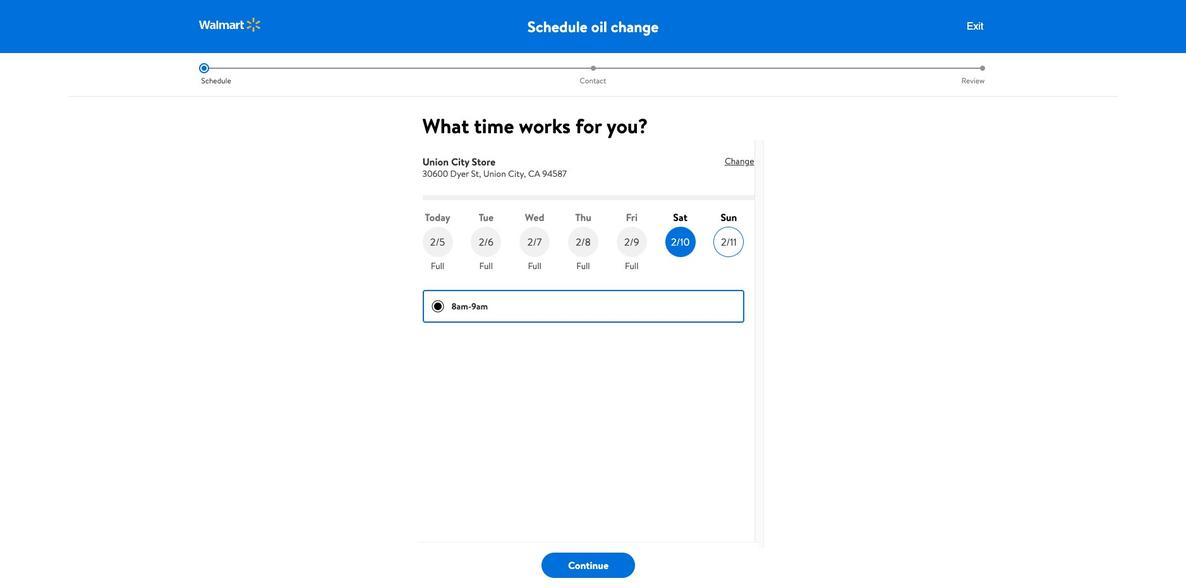 Task type: describe. For each thing, give the bounding box(es) containing it.
2/5 button
[[422, 227, 453, 257]]

fri
[[626, 210, 638, 224]]

2/6 button
[[471, 227, 501, 257]]

sun
[[721, 210, 737, 224]]

change
[[725, 155, 754, 167]]

schedule for schedule
[[201, 75, 231, 86]]

review
[[961, 75, 985, 86]]

9am
[[471, 300, 488, 313]]

wed
[[525, 210, 544, 224]]

2/6
[[479, 235, 494, 249]]

exit button
[[963, 20, 987, 33]]

progress,  , current step: schedule, next steps: contact, review element
[[199, 63, 987, 86]]

oil
[[591, 16, 607, 37]]

sat
[[673, 210, 687, 224]]

change
[[611, 16, 659, 37]]

schedule list item
[[199, 63, 396, 86]]

dyer
[[450, 167, 469, 180]]

8am-9am radio
[[431, 300, 444, 313]]

2/11 button
[[714, 227, 744, 257]]

continue
[[568, 558, 609, 572]]

city,
[[508, 167, 526, 180]]

2/7
[[528, 235, 542, 249]]

2/10
[[671, 235, 690, 249]]

2/9 button
[[617, 227, 647, 257]]

schedule for schedule oil change
[[527, 16, 588, 37]]

2/5
[[430, 235, 445, 249]]

full for 2/9
[[625, 260, 639, 272]]

2/9
[[624, 235, 639, 249]]

2/10 button
[[665, 227, 695, 257]]



Task type: vqa. For each thing, say whether or not it's contained in the screenshot.
THE CLOTHING, SHOES & ACCESSORIES dropdown button at left
no



Task type: locate. For each thing, give the bounding box(es) containing it.
what
[[422, 112, 469, 140]]

30600
[[422, 167, 448, 180]]

contact
[[580, 75, 606, 86]]

union right the st,
[[483, 167, 506, 180]]

full for 2/8
[[576, 260, 590, 272]]

0 horizontal spatial union
[[422, 155, 449, 169]]

full for 2/7
[[528, 260, 541, 272]]

contact list item
[[396, 63, 790, 86]]

full down 2/5 button
[[431, 260, 444, 272]]

exit
[[967, 21, 984, 32]]

2/11
[[721, 235, 737, 249]]

1 horizontal spatial union
[[483, 167, 506, 180]]

2 full from the left
[[479, 260, 493, 272]]

union city store 30600 dyer st, union city, ca 94587
[[422, 155, 567, 180]]

full down 2/9 button
[[625, 260, 639, 272]]

2/8 button
[[568, 227, 598, 257]]

full for 2/5
[[431, 260, 444, 272]]

2/7 button
[[520, 227, 550, 257]]

full
[[431, 260, 444, 272], [479, 260, 493, 272], [528, 260, 541, 272], [576, 260, 590, 272], [625, 260, 639, 272]]

works
[[519, 112, 571, 140]]

change button
[[715, 155, 754, 167]]

list
[[199, 63, 987, 86]]

ca
[[528, 167, 540, 180]]

union left city
[[422, 155, 449, 169]]

3 full from the left
[[528, 260, 541, 272]]

for
[[575, 112, 602, 140]]

today
[[425, 210, 450, 224]]

st,
[[471, 167, 481, 180]]

full down 2/6 button
[[479, 260, 493, 272]]

review list item
[[790, 63, 987, 86]]

schedule inside list item
[[201, 75, 231, 86]]

time
[[474, 112, 514, 140]]

list containing schedule
[[199, 63, 987, 86]]

full for 2/6
[[479, 260, 493, 272]]

2/8
[[576, 235, 591, 249]]

1 vertical spatial schedule
[[201, 75, 231, 86]]

0 horizontal spatial schedule
[[201, 75, 231, 86]]

94587
[[542, 167, 567, 180]]

0 vertical spatial schedule
[[527, 16, 588, 37]]

schedule oil change
[[527, 16, 659, 37]]

full down 2/7 button
[[528, 260, 541, 272]]

tue
[[479, 210, 494, 224]]

thu
[[575, 210, 591, 224]]

city
[[451, 155, 469, 169]]

union
[[422, 155, 449, 169], [483, 167, 506, 180]]

what time works for you?
[[422, 112, 648, 140]]

8am-
[[451, 300, 471, 313]]

8am-9am
[[451, 300, 488, 313]]

store
[[472, 155, 496, 169]]

1 horizontal spatial schedule
[[527, 16, 588, 37]]

5 full from the left
[[625, 260, 639, 272]]

1 full from the left
[[431, 260, 444, 272]]

schedule
[[527, 16, 588, 37], [201, 75, 231, 86]]

full down 2/8
[[576, 260, 590, 272]]

you?
[[607, 112, 648, 140]]

4 full from the left
[[576, 260, 590, 272]]

continue button
[[542, 553, 635, 578]]



